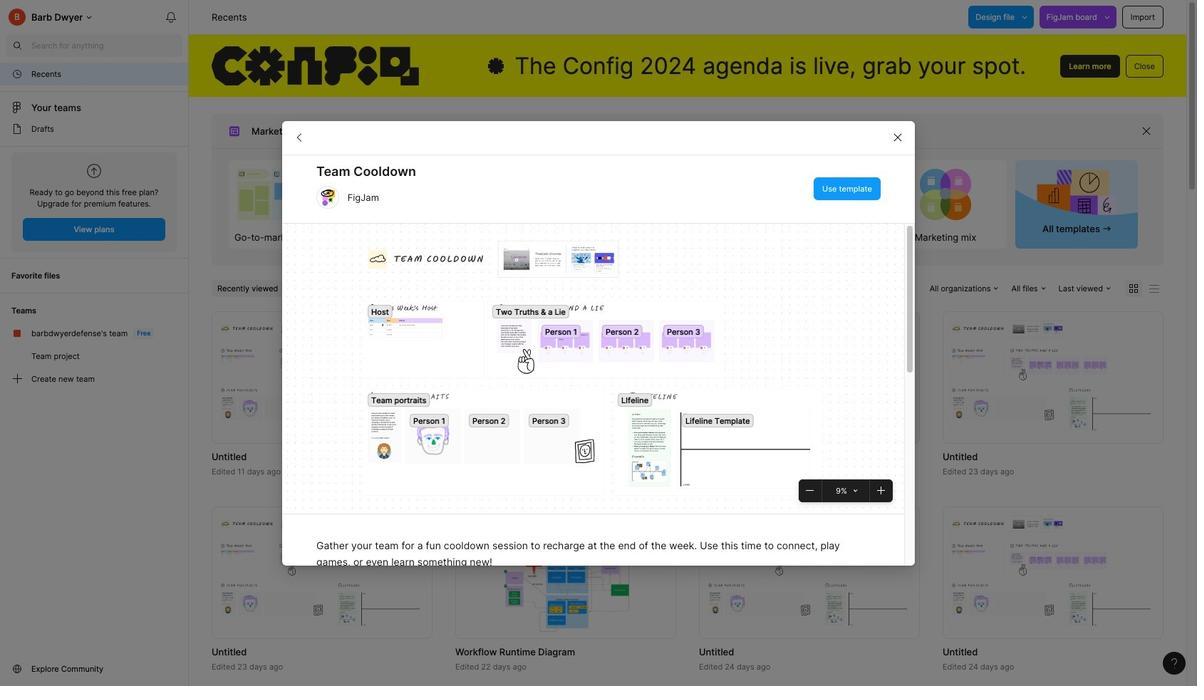 Task type: vqa. For each thing, say whether or not it's contained in the screenshot.
the Mood board 'image'
no



Task type: locate. For each thing, give the bounding box(es) containing it.
search 32 image
[[6, 34, 29, 57], [554, 120, 576, 143]]

1 horizontal spatial search 32 image
[[554, 120, 576, 143]]

page 16 image
[[11, 123, 23, 135]]

search 32 image up competitor analysis image
[[554, 120, 576, 143]]

0 horizontal spatial search 32 image
[[6, 34, 29, 57]]

0 vertical spatial search 32 image
[[6, 34, 29, 57]]

social media planner image
[[622, 160, 744, 229]]

dialog
[[282, 120, 915, 686]]

1 vertical spatial search 32 image
[[554, 120, 576, 143]]

go-to-market (gtm) strategy image
[[229, 160, 351, 229]]

search 32 image up recent 16 image
[[6, 34, 29, 57]]

file thumbnail image
[[750, 319, 869, 437], [219, 320, 425, 435], [462, 320, 669, 435], [950, 320, 1156, 435], [502, 514, 629, 632], [219, 516, 425, 630], [706, 516, 913, 630], [950, 516, 1156, 630]]

recent 16 image
[[11, 68, 23, 80]]

bell 32 image
[[160, 6, 182, 29]]

see all all templates image
[[1037, 169, 1117, 222]]



Task type: describe. For each thing, give the bounding box(es) containing it.
competitor analysis image
[[491, 160, 613, 229]]

marketing mix image
[[885, 160, 1007, 229]]

creative brief template image
[[746, 160, 883, 229]]

community 16 image
[[11, 663, 23, 675]]

marketing funnel image
[[360, 160, 482, 229]]

select zoom level image
[[854, 488, 858, 493]]

Search for anything text field
[[31, 40, 182, 51]]



